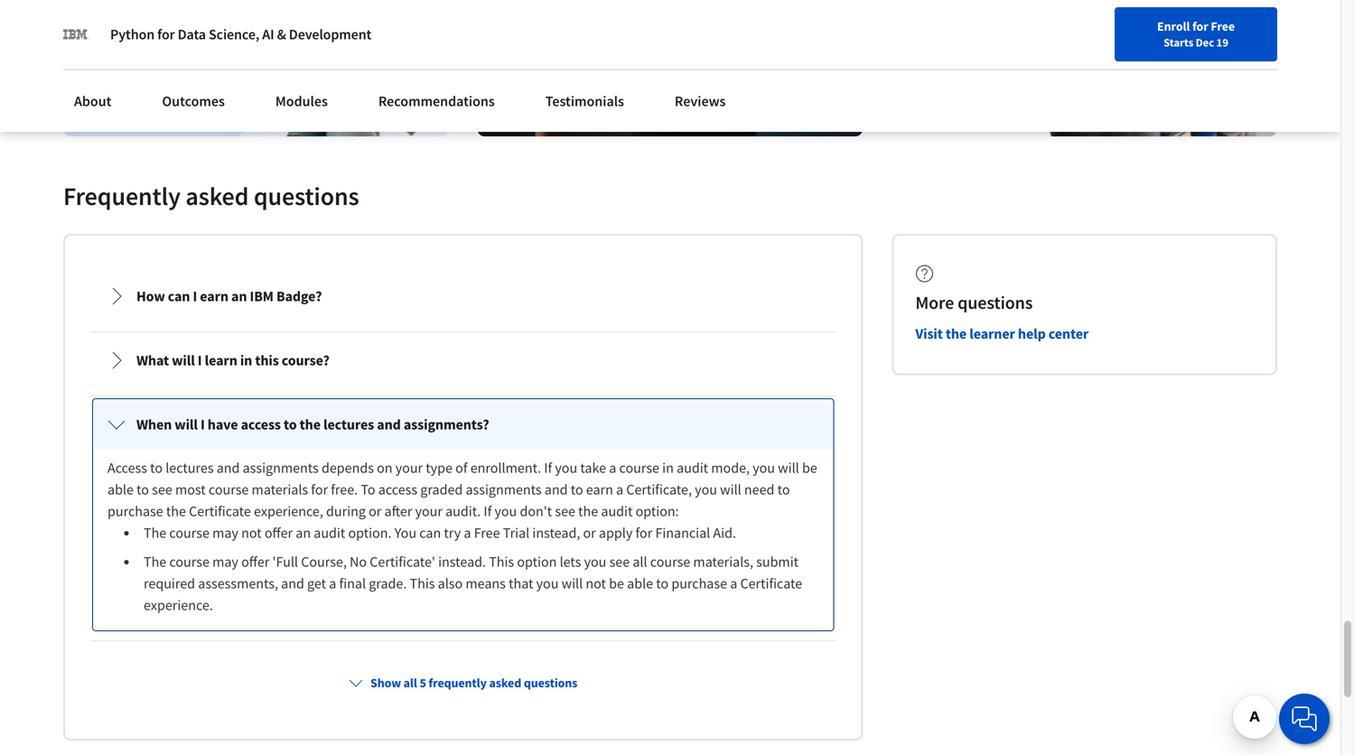 Task type: locate. For each thing, give the bounding box(es) containing it.
0 vertical spatial be
[[802, 459, 818, 477]]

0 horizontal spatial be
[[609, 575, 624, 593]]

a right the try
[[464, 524, 471, 542]]

show notifications image
[[1097, 59, 1119, 80]]

None search field
[[258, 47, 610, 84]]

earn inside how can i earn an ibm badge? dropdown button
[[200, 287, 229, 305]]

audit
[[677, 459, 709, 477], [601, 502, 633, 520], [314, 524, 345, 542]]

1 horizontal spatial access
[[378, 481, 418, 499]]

0 horizontal spatial purchase
[[108, 502, 163, 520]]

get
[[307, 575, 326, 593]]

find your new career link
[[830, 54, 962, 77]]

may for not
[[212, 524, 238, 542]]

1 horizontal spatial able
[[627, 575, 653, 593]]

to down access
[[137, 481, 149, 499]]

earn down take
[[586, 481, 613, 499]]

learner
[[970, 325, 1016, 343]]

earn
[[200, 287, 229, 305], [586, 481, 613, 499]]

will down lets
[[562, 575, 583, 593]]

the
[[946, 325, 967, 343], [300, 416, 321, 434], [166, 502, 186, 520], [578, 502, 598, 520]]

badge?
[[277, 287, 322, 305]]

offer
[[265, 524, 293, 542], [241, 553, 270, 571]]

1 vertical spatial earn
[[586, 481, 613, 499]]

certificate inside the course may offer 'full course, no certificate' instead. this option lets you see all course materials, submit required assessments, and get a final grade. this also means that you will not be able to purchase a certificate experience.
[[741, 575, 803, 593]]

0 horizontal spatial opens in a new tab image
[[126, 390, 140, 405]]

1 vertical spatial or
[[583, 524, 596, 542]]

1 vertical spatial this
[[410, 575, 435, 593]]

an down the "experience,"
[[296, 524, 311, 542]]

0 horizontal spatial in
[[240, 351, 252, 369]]

i left the have
[[201, 416, 205, 434]]

you up need
[[753, 459, 775, 477]]

show
[[371, 675, 401, 691]]

experience.
[[144, 596, 213, 614]]

1 horizontal spatial assignments
[[466, 481, 542, 499]]

1 vertical spatial i
[[198, 351, 202, 369]]

purchase inside access to lectures and assignments depends on your type of enrollment. if you take a course in audit mode, you will be able to see most course materials for free. to access graded assignments and to earn a certificate, you will need to purchase the certificate experience, during or after your audit. if you don't see the audit option:
[[108, 502, 163, 520]]

development
[[289, 25, 372, 43]]

assignments down enrollment.
[[466, 481, 542, 499]]

1 horizontal spatial purchase
[[672, 575, 727, 593]]

certificate
[[189, 502, 251, 520], [741, 575, 803, 593]]

see up instead,
[[555, 502, 576, 520]]

english
[[994, 56, 1038, 75]]

see
[[152, 481, 172, 499], [555, 502, 576, 520], [610, 553, 630, 571]]

certificate down most
[[189, 502, 251, 520]]

0 horizontal spatial assignments
[[243, 459, 319, 477]]

can right how on the left of page
[[168, 287, 190, 305]]

be inside access to lectures and assignments depends on your type of enrollment. if you take a course in audit mode, you will be able to see most course materials for free. to access graded assignments and to earn a certificate, you will need to purchase the certificate experience, during or after your audit. if you don't see the audit option:
[[802, 459, 818, 477]]

1 vertical spatial all
[[404, 675, 417, 691]]

find your new career
[[839, 57, 953, 73]]

questions inside dropdown button
[[524, 675, 578, 691]]

0 vertical spatial an
[[231, 287, 247, 305]]

opens in a new tab image
[[126, 390, 140, 405], [336, 426, 351, 441], [367, 463, 382, 477]]

&
[[277, 25, 286, 43]]

0 vertical spatial certificate
[[189, 502, 251, 520]]

1 horizontal spatial see
[[555, 502, 576, 520]]

2 horizontal spatial questions
[[958, 291, 1033, 314]]

final
[[339, 575, 366, 593]]

all left 5
[[404, 675, 417, 691]]

and up don't
[[545, 481, 568, 499]]

free
[[1211, 18, 1235, 34], [474, 524, 500, 542]]

1 horizontal spatial an
[[296, 524, 311, 542]]

what will i learn in this course?
[[136, 351, 330, 369]]

when will i have access to the lectures and assignments?
[[136, 416, 489, 434]]

i left learn
[[198, 351, 202, 369]]

if right audit.
[[484, 502, 492, 520]]

help
[[1018, 325, 1046, 343]]

collapsed list
[[87, 265, 840, 755]]

to up materials
[[284, 416, 297, 434]]

opens in a new tab image up 'depends'
[[336, 426, 351, 441]]

the inside the course may offer 'full course, no certificate' instead. this option lets you see all course materials, submit required assessments, and get a final grade. this also means that you will not be able to purchase a certificate experience.
[[144, 553, 166, 571]]

in up certificate,
[[663, 459, 674, 477]]

a right the get at bottom
[[329, 575, 336, 593]]

access right the have
[[241, 416, 281, 434]]

if right enrollment.
[[544, 459, 552, 477]]

of
[[456, 459, 468, 477]]

able down 'apply'
[[627, 575, 653, 593]]

assessments,
[[198, 575, 278, 593]]

0 vertical spatial i
[[193, 287, 197, 305]]

opens in a new tab image up to
[[367, 463, 382, 477]]

1 horizontal spatial certificate
[[741, 575, 803, 593]]

1 horizontal spatial asked
[[489, 675, 522, 691]]

you up "trial"
[[495, 502, 517, 520]]

offer inside the course may offer 'full course, no certificate' instead. this option lets you see all course materials, submit required assessments, and get a final grade. this also means that you will not be able to purchase a certificate experience.
[[241, 553, 270, 571]]

0 vertical spatial lectures
[[323, 416, 374, 434]]

0 vertical spatial asked
[[186, 180, 249, 212]]

you down mode,
[[695, 481, 717, 499]]

1 vertical spatial lectures
[[166, 459, 214, 477]]

you left take
[[555, 459, 578, 477]]

for left free.
[[311, 481, 328, 499]]

0 vertical spatial purchase
[[108, 502, 163, 520]]

if
[[544, 459, 552, 477], [484, 502, 492, 520]]

questions
[[254, 180, 359, 212], [958, 291, 1033, 314], [524, 675, 578, 691]]

option
[[517, 553, 557, 571]]

0 vertical spatial can
[[168, 287, 190, 305]]

i for earn
[[193, 287, 197, 305]]

instead,
[[533, 524, 580, 542]]

will right mode,
[[778, 459, 799, 477]]

reviews link
[[664, 81, 737, 121]]

i inside "when will i have access to the lectures and assignments?" dropdown button
[[201, 416, 205, 434]]

course?
[[282, 351, 330, 369]]

audit.
[[446, 502, 481, 520]]

be
[[802, 459, 818, 477], [609, 575, 624, 593]]

or left 'apply'
[[583, 524, 596, 542]]

0 vertical spatial may
[[212, 524, 238, 542]]

0 vertical spatial questions
[[254, 180, 359, 212]]

1 the from the top
[[144, 524, 166, 542]]

this up means
[[489, 553, 514, 571]]

will inside the course may offer 'full course, no certificate' instead. this option lets you see all course materials, submit required assessments, and get a final grade. this also means that you will not be able to purchase a certificate experience.
[[562, 575, 583, 593]]

certificate down submit
[[741, 575, 803, 593]]

your
[[865, 57, 889, 73], [396, 459, 423, 477], [415, 502, 443, 520]]

0 horizontal spatial able
[[108, 481, 134, 499]]

be right mode,
[[802, 459, 818, 477]]

0 vertical spatial opens in a new tab image
[[126, 390, 140, 405]]

all inside show all 5 frequently asked questions dropdown button
[[404, 675, 417, 691]]

0 horizontal spatial earn
[[200, 287, 229, 305]]

and down the have
[[217, 459, 240, 477]]

also
[[438, 575, 463, 593]]

0 vertical spatial the
[[144, 524, 166, 542]]

an
[[231, 287, 247, 305], [296, 524, 311, 542]]

ibm image
[[63, 22, 89, 47]]

frequently asked questions
[[63, 180, 359, 212]]

not down the "experience,"
[[241, 524, 262, 542]]

not down 'apply'
[[586, 575, 606, 593]]

grade.
[[369, 575, 407, 593]]

access up after
[[378, 481, 418, 499]]

your right on
[[396, 459, 423, 477]]

try
[[444, 524, 461, 542]]

in inside access to lectures and assignments depends on your type of enrollment. if you take a course in audit mode, you will be able to see most course materials for free. to access graded assignments and to earn a certificate, you will need to purchase the certificate experience, during or after your audit. if you don't see the audit option:
[[663, 459, 674, 477]]

materials
[[252, 481, 308, 499]]

1 horizontal spatial lectures
[[323, 416, 374, 434]]

can inside dropdown button
[[168, 287, 190, 305]]

access
[[241, 416, 281, 434], [378, 481, 418, 499]]

1 vertical spatial purchase
[[672, 575, 727, 593]]

offer down the "experience,"
[[265, 524, 293, 542]]

0 horizontal spatial or
[[369, 502, 382, 520]]

0 horizontal spatial lectures
[[166, 459, 214, 477]]

course up certificate,
[[619, 459, 660, 477]]

1 vertical spatial not
[[586, 575, 606, 593]]

in left the this
[[240, 351, 252, 369]]

this
[[489, 553, 514, 571], [410, 575, 435, 593]]

certificate'
[[370, 553, 435, 571]]

instead.
[[438, 553, 486, 571]]

2 vertical spatial questions
[[524, 675, 578, 691]]

audit left mode,
[[677, 459, 709, 477]]

0 vertical spatial earn
[[200, 287, 229, 305]]

take
[[580, 459, 606, 477]]

earn inside access to lectures and assignments depends on your type of enrollment. if you take a course in audit mode, you will be able to see most course materials for free. to access graded assignments and to earn a certificate, you will need to purchase the certificate experience, during or after your audit. if you don't see the audit option:
[[586, 481, 613, 499]]

not inside the course may offer 'full course, no certificate' instead. this option lets you see all course materials, submit required assessments, and get a final grade. this also means that you will not be able to purchase a certificate experience.
[[586, 575, 606, 593]]

for left data
[[157, 25, 175, 43]]

about link
[[63, 81, 122, 121]]

this left also
[[410, 575, 435, 593]]

no
[[350, 553, 367, 571]]

1 horizontal spatial in
[[663, 459, 674, 477]]

this
[[255, 351, 279, 369]]

1 vertical spatial can
[[420, 524, 441, 542]]

you down option at the bottom of the page
[[536, 575, 559, 593]]

opens in a new tab image up when
[[126, 390, 140, 405]]

all inside the course may offer 'full course, no certificate' instead. this option lets you see all course materials, submit required assessments, and get a final grade. this also means that you will not be able to purchase a certificate experience.
[[633, 553, 648, 571]]

1 vertical spatial may
[[212, 553, 238, 571]]

visit
[[916, 325, 943, 343]]

earn left "ibm"
[[200, 287, 229, 305]]

i right how on the left of page
[[193, 287, 197, 305]]

for up dec
[[1193, 18, 1209, 34]]

1 vertical spatial able
[[627, 575, 653, 593]]

asked inside dropdown button
[[489, 675, 522, 691]]

to inside the course may offer 'full course, no certificate' instead. this option lets you see all course materials, submit required assessments, and get a final grade. this also means that you will not be able to purchase a certificate experience.
[[656, 575, 669, 593]]

i
[[193, 287, 197, 305], [198, 351, 202, 369], [201, 416, 205, 434]]

1 horizontal spatial can
[[420, 524, 441, 542]]

can left the try
[[420, 524, 441, 542]]

0 horizontal spatial see
[[152, 481, 172, 499]]

1 vertical spatial offer
[[241, 553, 270, 571]]

assignments
[[243, 459, 319, 477], [466, 481, 542, 499]]

1 horizontal spatial not
[[586, 575, 606, 593]]

experience,
[[254, 502, 323, 520]]

1 horizontal spatial or
[[583, 524, 596, 542]]

access inside dropdown button
[[241, 416, 281, 434]]

to down financial
[[656, 575, 669, 593]]

audit down during
[[314, 524, 345, 542]]

the
[[144, 524, 166, 542], [144, 553, 166, 571]]

be inside the course may offer 'full course, no certificate' instead. this option lets you see all course materials, submit required assessments, and get a final grade. this also means that you will not be able to purchase a certificate experience.
[[609, 575, 624, 593]]

0 vertical spatial if
[[544, 459, 552, 477]]

2 vertical spatial i
[[201, 416, 205, 434]]

1 horizontal spatial be
[[802, 459, 818, 477]]

1 horizontal spatial all
[[633, 553, 648, 571]]

purchase down access
[[108, 502, 163, 520]]

i inside how can i earn an ibm badge? dropdown button
[[193, 287, 197, 305]]

a
[[609, 459, 617, 477], [616, 481, 624, 499], [464, 524, 471, 542], [329, 575, 336, 593], [730, 575, 738, 593]]

1 vertical spatial an
[[296, 524, 311, 542]]

free left "trial"
[[474, 524, 500, 542]]

0 vertical spatial or
[[369, 502, 382, 520]]

see down 'apply'
[[610, 553, 630, 571]]

0 horizontal spatial an
[[231, 287, 247, 305]]

or
[[369, 502, 382, 520], [583, 524, 596, 542]]

0 vertical spatial audit
[[677, 459, 709, 477]]

able inside the course may offer 'full course, no certificate' instead. this option lets you see all course materials, submit required assessments, and get a final grade. this also means that you will not be able to purchase a certificate experience.
[[627, 575, 653, 593]]

trial
[[503, 524, 530, 542]]

for
[[1193, 18, 1209, 34], [157, 25, 175, 43], [311, 481, 328, 499], [636, 524, 653, 542]]

lectures inside dropdown button
[[323, 416, 374, 434]]

more questions
[[916, 291, 1033, 314]]

lectures up most
[[166, 459, 214, 477]]

0 horizontal spatial can
[[168, 287, 190, 305]]

and inside dropdown button
[[377, 416, 401, 434]]

for down option:
[[636, 524, 653, 542]]

when will i have access to the lectures and assignments? button
[[93, 399, 833, 450]]

coursera image
[[22, 51, 136, 80]]

able
[[108, 481, 134, 499], [627, 575, 653, 593]]

course down financial
[[650, 553, 691, 571]]

submit
[[756, 553, 799, 571]]

0 vertical spatial free
[[1211, 18, 1235, 34]]

enroll for free starts dec 19
[[1158, 18, 1235, 50]]

1 vertical spatial the
[[144, 553, 166, 571]]

2 may from the top
[[212, 553, 238, 571]]

0 vertical spatial see
[[152, 481, 172, 499]]

don't
[[520, 502, 552, 520]]

and down ''full'
[[281, 575, 304, 593]]

1 vertical spatial access
[[378, 481, 418, 499]]

an left "ibm"
[[231, 287, 247, 305]]

the down most
[[166, 502, 186, 520]]

chat with us image
[[1290, 705, 1319, 734]]

may inside the course may offer 'full course, no certificate' instead. this option lets you see all course materials, submit required assessments, and get a final grade. this also means that you will not be able to purchase a certificate experience.
[[212, 553, 238, 571]]

and inside the course may offer 'full course, no certificate' instead. this option lets you see all course materials, submit required assessments, and get a final grade. this also means that you will not be able to purchase a certificate experience.
[[281, 575, 304, 593]]

depends
[[322, 459, 374, 477]]

not
[[241, 524, 262, 542], [586, 575, 606, 593]]

i for learn
[[198, 351, 202, 369]]

2 vertical spatial your
[[415, 502, 443, 520]]

able down access
[[108, 481, 134, 499]]

free up 19
[[1211, 18, 1235, 34]]

can
[[168, 287, 190, 305], [420, 524, 441, 542]]

1 horizontal spatial questions
[[524, 675, 578, 691]]

see left most
[[152, 481, 172, 499]]

and
[[377, 416, 401, 434], [217, 459, 240, 477], [545, 481, 568, 499], [281, 575, 304, 593]]

show all 5 frequently asked questions button
[[342, 667, 585, 699]]

and down opens in a new tab icon
[[377, 416, 401, 434]]

0 vertical spatial not
[[241, 524, 262, 542]]

frequently
[[429, 675, 487, 691]]

how can i earn an ibm badge? button
[[93, 271, 833, 322]]

audit up 'apply'
[[601, 502, 633, 520]]

1 vertical spatial certificate
[[741, 575, 803, 593]]

the down course?
[[300, 416, 321, 434]]

0 vertical spatial in
[[240, 351, 252, 369]]

0 vertical spatial all
[[633, 553, 648, 571]]

2 vertical spatial see
[[610, 553, 630, 571]]

1 vertical spatial free
[[474, 524, 500, 542]]

lectures down opens in a new tab icon
[[323, 416, 374, 434]]

when
[[136, 416, 172, 434]]

or inside access to lectures and assignments depends on your type of enrollment. if you take a course in audit mode, you will be able to see most course materials for free. to access graded assignments and to earn a certificate, you will need to purchase the certificate experience, during or after your audit. if you don't see the audit option:
[[369, 502, 382, 520]]

0 horizontal spatial access
[[241, 416, 281, 434]]

0 horizontal spatial free
[[474, 524, 500, 542]]

purchase down materials,
[[672, 575, 727, 593]]

assignments up materials
[[243, 459, 319, 477]]

be down 'apply'
[[609, 575, 624, 593]]

0 vertical spatial able
[[108, 481, 134, 499]]

0 vertical spatial access
[[241, 416, 281, 434]]

dec
[[1196, 35, 1215, 50]]

learn
[[205, 351, 237, 369]]

0 horizontal spatial all
[[404, 675, 417, 691]]

during
[[326, 502, 366, 520]]

your up the course may not offer an audit option. you can try a free trial instead, or apply for financial aid.
[[415, 502, 443, 520]]

1 vertical spatial opens in a new tab image
[[336, 426, 351, 441]]

all down option:
[[633, 553, 648, 571]]

or up option.
[[369, 502, 382, 520]]

science,
[[209, 25, 259, 43]]

2 vertical spatial opens in a new tab image
[[367, 463, 382, 477]]

offer up assessments,
[[241, 553, 270, 571]]

your right the find
[[865, 57, 889, 73]]

you
[[395, 524, 417, 542]]

ibm
[[250, 287, 274, 305]]

2 the from the top
[[144, 553, 166, 571]]

access inside access to lectures and assignments depends on your type of enrollment. if you take a course in audit mode, you will be able to see most course materials for free. to access graded assignments and to earn a certificate, you will need to purchase the certificate experience, during or after your audit. if you don't see the audit option:
[[378, 481, 418, 499]]

to
[[284, 416, 297, 434], [150, 459, 163, 477], [137, 481, 149, 499], [571, 481, 583, 499], [778, 481, 790, 499], [656, 575, 669, 593]]

2 horizontal spatial see
[[610, 553, 630, 571]]

mode,
[[711, 459, 750, 477]]

1 horizontal spatial earn
[[586, 481, 613, 499]]

1 vertical spatial be
[[609, 575, 624, 593]]

i inside "what will i learn in this course?" dropdown button
[[198, 351, 202, 369]]

1 may from the top
[[212, 524, 238, 542]]

19
[[1217, 35, 1229, 50]]

1 horizontal spatial audit
[[601, 502, 633, 520]]

1 vertical spatial in
[[663, 459, 674, 477]]



Task type: vqa. For each thing, say whether or not it's contained in the screenshot.
out to the right
no



Task type: describe. For each thing, give the bounding box(es) containing it.
free.
[[331, 481, 358, 499]]

recommendations link
[[368, 81, 506, 121]]

certificate,
[[626, 481, 692, 499]]

recommendations
[[378, 92, 495, 110]]

0 horizontal spatial this
[[410, 575, 435, 593]]

see inside the course may offer 'full course, no certificate' instead. this option lets you see all course materials, submit required assessments, and get a final grade. this also means that you will not be able to purchase a certificate experience.
[[610, 553, 630, 571]]

i for have
[[201, 416, 205, 434]]

option:
[[636, 502, 679, 520]]

will right what
[[172, 351, 195, 369]]

the inside dropdown button
[[300, 416, 321, 434]]

to right access
[[150, 459, 163, 477]]

a down materials,
[[730, 575, 738, 593]]

frequently
[[63, 180, 181, 212]]

opens in a new tab image
[[373, 390, 387, 405]]

the up instead,
[[578, 502, 598, 520]]

option.
[[348, 524, 392, 542]]

the course may offer 'full course, no certificate' instead. this option lets you see all course materials, submit required assessments, and get a final grade. this also means that you will not be able to purchase a certificate experience.
[[144, 553, 805, 614]]

aid.
[[713, 524, 736, 542]]

1 horizontal spatial this
[[489, 553, 514, 571]]

free inside "collapsed" list
[[474, 524, 500, 542]]

to inside dropdown button
[[284, 416, 297, 434]]

2 horizontal spatial audit
[[677, 459, 709, 477]]

python for data science, ai & development
[[110, 25, 372, 43]]

certificate inside access to lectures and assignments depends on your type of enrollment. if you take a course in audit mode, you will be able to see most course materials for free. to access graded assignments and to earn a certificate, you will need to purchase the certificate experience, during or after your audit. if you don't see the audit option:
[[189, 502, 251, 520]]

1 horizontal spatial if
[[544, 459, 552, 477]]

0 horizontal spatial audit
[[314, 524, 345, 542]]

1 vertical spatial your
[[396, 459, 423, 477]]

5
[[420, 675, 426, 691]]

what
[[136, 351, 169, 369]]

for inside enroll for free starts dec 19
[[1193, 18, 1209, 34]]

1 vertical spatial assignments
[[466, 481, 542, 499]]

lets
[[560, 553, 581, 571]]

lectures inside access to lectures and assignments depends on your type of enrollment. if you take a course in audit mode, you will be able to see most course materials for free. to access graded assignments and to earn a certificate, you will need to purchase the certificate experience, during or after your audit. if you don't see the audit option:
[[166, 459, 214, 477]]

english button
[[962, 36, 1071, 95]]

1 vertical spatial questions
[[958, 291, 1033, 314]]

1 horizontal spatial opens in a new tab image
[[336, 426, 351, 441]]

0 vertical spatial offer
[[265, 524, 293, 542]]

the for the course may offer 'full course, no certificate' instead. this option lets you see all course materials, submit required assessments, and get a final grade. this also means that you will not be able to purchase a certificate experience.
[[144, 553, 166, 571]]

enrollment.
[[471, 459, 541, 477]]

career
[[918, 57, 953, 73]]

1 vertical spatial see
[[555, 502, 576, 520]]

a right take
[[609, 459, 617, 477]]

outcomes link
[[151, 81, 236, 121]]

may for offer
[[212, 553, 238, 571]]

0 horizontal spatial questions
[[254, 180, 359, 212]]

starts
[[1164, 35, 1194, 50]]

for inside access to lectures and assignments depends on your type of enrollment. if you take a course in audit mode, you will be able to see most course materials for free. to access graded assignments and to earn a certificate, you will need to purchase the certificate experience, during or after your audit. if you don't see the audit option:
[[311, 481, 328, 499]]

most
[[175, 481, 206, 499]]

that
[[509, 575, 534, 593]]

financial
[[656, 524, 710, 542]]

testimonials link
[[535, 81, 635, 121]]

course up "required"
[[169, 553, 210, 571]]

what will i learn in this course? button
[[93, 335, 833, 386]]

course right most
[[209, 481, 249, 499]]

testimonials
[[546, 92, 624, 110]]

means
[[466, 575, 506, 593]]

free inside enroll for free starts dec 19
[[1211, 18, 1235, 34]]

visit the learner help center
[[916, 325, 1089, 343]]

0 horizontal spatial if
[[484, 502, 492, 520]]

how
[[136, 287, 165, 305]]

python
[[110, 25, 155, 43]]

purchase inside the course may offer 'full course, no certificate' instead. this option lets you see all course materials, submit required assessments, and get a final grade. this also means that you will not be able to purchase a certificate experience.
[[672, 575, 727, 593]]

banner navigation
[[14, 0, 508, 50]]

show all 5 frequently asked questions
[[371, 675, 578, 691]]

will down mode,
[[720, 481, 742, 499]]

about
[[74, 92, 112, 110]]

on
[[377, 459, 393, 477]]

a left certificate,
[[616, 481, 624, 499]]

more
[[916, 291, 954, 314]]

ai
[[262, 25, 274, 43]]

enroll
[[1158, 18, 1190, 34]]

have
[[208, 416, 238, 434]]

find
[[839, 57, 863, 73]]

0 horizontal spatial not
[[241, 524, 262, 542]]

graded
[[420, 481, 463, 499]]

to
[[361, 481, 376, 499]]

materials,
[[693, 553, 754, 571]]

type
[[426, 459, 453, 477]]

able inside access to lectures and assignments depends on your type of enrollment. if you take a course in audit mode, you will be able to see most course materials for free. to access graded assignments and to earn a certificate, you will need to purchase the certificate experience, during or after your audit. if you don't see the audit option:
[[108, 481, 134, 499]]

after
[[385, 502, 412, 520]]

to down take
[[571, 481, 583, 499]]

0 vertical spatial assignments
[[243, 459, 319, 477]]

the for the course may not offer an audit option. you can try a free trial instead, or apply for financial aid.
[[144, 524, 166, 542]]

need
[[745, 481, 775, 499]]

'full
[[272, 553, 298, 571]]

0 horizontal spatial asked
[[186, 180, 249, 212]]

access to lectures and assignments depends on your type of enrollment. if you take a course in audit mode, you will be able to see most course materials for free. to access graded assignments and to earn a certificate, you will need to purchase the certificate experience, during or after your audit. if you don't see the audit option:
[[108, 459, 820, 520]]

apply
[[599, 524, 633, 542]]

to right need
[[778, 481, 790, 499]]

assignments?
[[404, 416, 489, 434]]

the course may not offer an audit option. you can try a free trial instead, or apply for financial aid.
[[144, 524, 736, 542]]

in inside "what will i learn in this course?" dropdown button
[[240, 351, 252, 369]]

new
[[892, 57, 915, 73]]

how can i earn an ibm badge?
[[136, 287, 322, 305]]

0 vertical spatial your
[[865, 57, 889, 73]]

course down most
[[169, 524, 210, 542]]

modules link
[[265, 81, 339, 121]]

reviews
[[675, 92, 726, 110]]

will right when
[[175, 416, 198, 434]]

the right visit
[[946, 325, 967, 343]]

access
[[108, 459, 147, 477]]

course,
[[301, 553, 347, 571]]

1 vertical spatial audit
[[601, 502, 633, 520]]

2 horizontal spatial opens in a new tab image
[[367, 463, 382, 477]]

visit the learner help center link
[[916, 325, 1089, 343]]

an inside how can i earn an ibm badge? dropdown button
[[231, 287, 247, 305]]

you right lets
[[584, 553, 607, 571]]

required
[[144, 575, 195, 593]]



